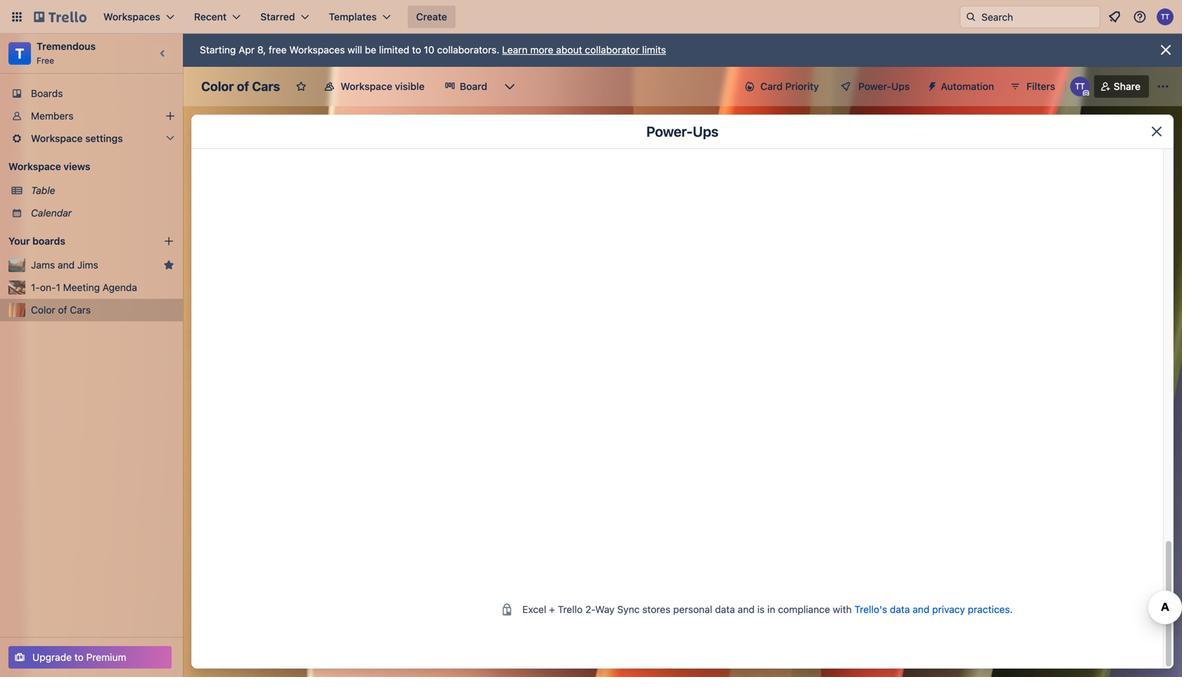 Task type: vqa. For each thing, say whether or not it's contained in the screenshot.
pwau leather creations link
no



Task type: describe. For each thing, give the bounding box(es) containing it.
is
[[757, 604, 765, 616]]

board link
[[436, 75, 496, 98]]

0 horizontal spatial color of cars
[[31, 304, 91, 316]]

excel + trello 2-way sync stores personal data and is in compliance with trello's data and privacy practices .
[[522, 604, 1013, 616]]

search image
[[965, 11, 977, 23]]

card
[[760, 81, 783, 92]]

settings
[[85, 133, 123, 144]]

1 horizontal spatial and
[[738, 604, 755, 616]]

automation
[[941, 81, 994, 92]]

1 vertical spatial of
[[58, 304, 67, 316]]

1
[[56, 282, 60, 293]]

your
[[8, 235, 30, 247]]

1-on-1 meeting agenda
[[31, 282, 137, 293]]

upgrade to premium link
[[8, 647, 172, 669]]

workspace navigation collapse icon image
[[153, 44, 173, 63]]

automation button
[[921, 75, 1003, 98]]

.
[[1010, 604, 1013, 616]]

sync
[[617, 604, 640, 616]]

this member is an admin of this board. image
[[1083, 90, 1089, 96]]

color of cars link
[[31, 303, 174, 317]]

workspace settings
[[31, 133, 123, 144]]

members link
[[0, 105, 183, 127]]

tremendous
[[37, 40, 96, 52]]

create button
[[408, 6, 456, 28]]

t
[[15, 45, 24, 62]]

on-
[[40, 282, 56, 293]]

0 horizontal spatial to
[[74, 652, 84, 663]]

visible
[[395, 81, 425, 92]]

more
[[530, 44, 553, 56]]

workspace views
[[8, 161, 90, 172]]

personal
[[673, 604, 712, 616]]

your boards
[[8, 235, 65, 247]]

learn
[[502, 44, 528, 56]]

add board image
[[163, 236, 174, 247]]

starred
[[260, 11, 295, 23]]

0 horizontal spatial cars
[[70, 304, 91, 316]]

workspaces button
[[95, 6, 183, 28]]

card priority icon image
[[745, 82, 755, 91]]

power- inside button
[[858, 81, 891, 92]]

limits
[[642, 44, 666, 56]]

1 horizontal spatial workspaces
[[289, 44, 345, 56]]

stores
[[642, 604, 671, 616]]

workspace visible
[[341, 81, 425, 92]]

share
[[1114, 81, 1141, 92]]

table
[[31, 185, 55, 196]]

primary element
[[0, 0, 1182, 34]]

collaborators.
[[437, 44, 499, 56]]

way
[[595, 604, 615, 616]]

free
[[269, 44, 287, 56]]

recent button
[[186, 6, 249, 28]]

ups inside button
[[891, 81, 910, 92]]

power-ups button
[[830, 75, 918, 98]]

members
[[31, 110, 74, 122]]

starred icon image
[[163, 260, 174, 271]]

power-ups inside button
[[858, 81, 910, 92]]

t link
[[8, 42, 31, 65]]

will
[[348, 44, 362, 56]]

jams and jims
[[31, 259, 98, 271]]

show menu image
[[1156, 80, 1170, 94]]

boards
[[31, 88, 63, 99]]

card priority
[[760, 81, 819, 92]]

2 data from the left
[[890, 604, 910, 616]]

limited
[[379, 44, 409, 56]]

be
[[365, 44, 376, 56]]

trello
[[558, 604, 583, 616]]

sm image
[[921, 75, 941, 95]]

meeting
[[63, 282, 100, 293]]

0 vertical spatial to
[[412, 44, 421, 56]]

jams
[[31, 259, 55, 271]]

0 horizontal spatial power-
[[646, 123, 693, 140]]

0 horizontal spatial and
[[58, 259, 75, 271]]

priority
[[785, 81, 819, 92]]

0 horizontal spatial terry turtle (terryturtle) image
[[1070, 77, 1090, 96]]

Board name text field
[[194, 75, 287, 98]]

0 horizontal spatial power-ups
[[646, 123, 719, 140]]

upgrade to premium
[[32, 652, 126, 663]]

1-
[[31, 282, 40, 293]]

templates
[[329, 11, 377, 23]]

1 data from the left
[[715, 604, 735, 616]]



Task type: locate. For each thing, give the bounding box(es) containing it.
workspaces up workspace navigation collapse icon
[[103, 11, 160, 23]]

color down starting
[[201, 79, 234, 94]]

ups
[[891, 81, 910, 92], [693, 123, 719, 140]]

templates button
[[320, 6, 399, 28]]

and left jims
[[58, 259, 75, 271]]

workspace up table
[[8, 161, 61, 172]]

starting apr 8, free workspaces will be limited to 10 collaborators. learn more about collaborator limits
[[200, 44, 666, 56]]

calendar link
[[31, 206, 174, 220]]

cars inside board name text box
[[252, 79, 280, 94]]

1 vertical spatial color
[[31, 304, 55, 316]]

workspace inside button
[[341, 81, 392, 92]]

jams and jims link
[[31, 258, 158, 272]]

0 vertical spatial color
[[201, 79, 234, 94]]

0 vertical spatial workspace
[[341, 81, 392, 92]]

0 vertical spatial cars
[[252, 79, 280, 94]]

in
[[767, 604, 775, 616]]

of down apr
[[237, 79, 249, 94]]

1 horizontal spatial of
[[237, 79, 249, 94]]

1-on-1 meeting agenda link
[[31, 281, 174, 295]]

workspace down "members" at the left of the page
[[31, 133, 83, 144]]

workspace visible button
[[315, 75, 433, 98]]

1 horizontal spatial power-
[[858, 81, 891, 92]]

terry turtle (terryturtle) image right the filters
[[1070, 77, 1090, 96]]

color
[[201, 79, 234, 94], [31, 304, 55, 316]]

1 vertical spatial ups
[[693, 123, 719, 140]]

1 vertical spatial terry turtle (terryturtle) image
[[1070, 77, 1090, 96]]

0 horizontal spatial color
[[31, 304, 55, 316]]

filters
[[1027, 81, 1055, 92]]

boards link
[[0, 82, 183, 105]]

power-
[[858, 81, 891, 92], [646, 123, 693, 140]]

2-
[[585, 604, 595, 616]]

of down 1
[[58, 304, 67, 316]]

1 vertical spatial workspaces
[[289, 44, 345, 56]]

0 horizontal spatial ups
[[693, 123, 719, 140]]

Search field
[[977, 6, 1100, 27]]

color down on-
[[31, 304, 55, 316]]

agenda
[[103, 282, 137, 293]]

1 horizontal spatial terry turtle (terryturtle) image
[[1157, 8, 1174, 25]]

workspaces inside 'popup button'
[[103, 11, 160, 23]]

of inside board name text box
[[237, 79, 249, 94]]

8,
[[257, 44, 266, 56]]

1 horizontal spatial cars
[[252, 79, 280, 94]]

cars
[[252, 79, 280, 94], [70, 304, 91, 316]]

power-ups
[[858, 81, 910, 92], [646, 123, 719, 140]]

1 vertical spatial workspace
[[31, 133, 83, 144]]

cars left the star or unstar board image
[[252, 79, 280, 94]]

and left is
[[738, 604, 755, 616]]

cars down meeting on the top left of the page
[[70, 304, 91, 316]]

board
[[460, 81, 487, 92]]

workspace
[[341, 81, 392, 92], [31, 133, 83, 144], [8, 161, 61, 172]]

tremendous link
[[37, 40, 96, 52]]

trello's
[[854, 604, 887, 616]]

1 horizontal spatial color of cars
[[201, 79, 280, 94]]

with
[[833, 604, 852, 616]]

starting
[[200, 44, 236, 56]]

jims
[[77, 259, 98, 271]]

+
[[549, 604, 555, 616]]

workspace inside popup button
[[31, 133, 83, 144]]

apr
[[239, 44, 255, 56]]

1 vertical spatial color of cars
[[31, 304, 91, 316]]

terry turtle (terryturtle) image inside primary element
[[1157, 8, 1174, 25]]

0 vertical spatial terry turtle (terryturtle) image
[[1157, 8, 1174, 25]]

workspace for workspace settings
[[31, 133, 83, 144]]

0 vertical spatial power-ups
[[858, 81, 910, 92]]

color of cars inside board name text box
[[201, 79, 280, 94]]

recent
[[194, 11, 227, 23]]

and
[[58, 259, 75, 271], [738, 604, 755, 616], [913, 604, 930, 616]]

views
[[63, 161, 90, 172]]

filters button
[[1005, 75, 1059, 98]]

starred button
[[252, 6, 318, 28]]

calendar
[[31, 207, 72, 219]]

1 horizontal spatial ups
[[891, 81, 910, 92]]

color of cars down apr
[[201, 79, 280, 94]]

data right trello's
[[890, 604, 910, 616]]

1 vertical spatial to
[[74, 652, 84, 663]]

1 vertical spatial power-
[[646, 123, 693, 140]]

boards
[[32, 235, 65, 247]]

learn more about collaborator limits link
[[502, 44, 666, 56]]

terry turtle (terryturtle) image right open information menu icon
[[1157, 8, 1174, 25]]

0 vertical spatial power-
[[858, 81, 891, 92]]

free
[[37, 56, 54, 65]]

color inside board name text box
[[201, 79, 234, 94]]

privacy
[[932, 604, 965, 616]]

customize views image
[[503, 80, 517, 94]]

0 vertical spatial workspaces
[[103, 11, 160, 23]]

workspaces
[[103, 11, 160, 23], [289, 44, 345, 56]]

1 vertical spatial power-ups
[[646, 123, 719, 140]]

tremendous free
[[37, 40, 96, 65]]

share button
[[1094, 75, 1149, 98]]

1 horizontal spatial to
[[412, 44, 421, 56]]

workspaces left will
[[289, 44, 345, 56]]

trello's data and privacy practices link
[[854, 604, 1010, 616]]

workspace settings button
[[0, 127, 183, 150]]

1 horizontal spatial color
[[201, 79, 234, 94]]

0 vertical spatial of
[[237, 79, 249, 94]]

open information menu image
[[1133, 10, 1147, 24]]

to left 10
[[412, 44, 421, 56]]

1 vertical spatial cars
[[70, 304, 91, 316]]

2 vertical spatial workspace
[[8, 161, 61, 172]]

and left privacy
[[913, 604, 930, 616]]

practices
[[968, 604, 1010, 616]]

create
[[416, 11, 447, 23]]

back to home image
[[34, 6, 87, 28]]

data right personal
[[715, 604, 735, 616]]

10
[[424, 44, 434, 56]]

0 horizontal spatial of
[[58, 304, 67, 316]]

compliance
[[778, 604, 830, 616]]

0 notifications image
[[1106, 8, 1123, 25]]

excel
[[522, 604, 546, 616]]

1 horizontal spatial power-ups
[[858, 81, 910, 92]]

to right upgrade at the left of page
[[74, 652, 84, 663]]

terry turtle (terryturtle) image
[[1157, 8, 1174, 25], [1070, 77, 1090, 96]]

about
[[556, 44, 582, 56]]

0 vertical spatial ups
[[891, 81, 910, 92]]

upgrade
[[32, 652, 72, 663]]

0 horizontal spatial workspaces
[[103, 11, 160, 23]]

table link
[[31, 184, 174, 198]]

workspace down be in the top left of the page
[[341, 81, 392, 92]]

color of cars down 1
[[31, 304, 91, 316]]

data
[[715, 604, 735, 616], [890, 604, 910, 616]]

workspace for workspace visible
[[341, 81, 392, 92]]

card priority button
[[736, 75, 827, 98]]

premium
[[86, 652, 126, 663]]

workspace for workspace views
[[8, 161, 61, 172]]

1 horizontal spatial data
[[890, 604, 910, 616]]

2 horizontal spatial and
[[913, 604, 930, 616]]

color of cars
[[201, 79, 280, 94], [31, 304, 91, 316]]

0 vertical spatial color of cars
[[201, 79, 280, 94]]

0 horizontal spatial data
[[715, 604, 735, 616]]

collaborator
[[585, 44, 639, 56]]

of
[[237, 79, 249, 94], [58, 304, 67, 316]]

your boards with 3 items element
[[8, 233, 142, 250]]

star or unstar board image
[[296, 81, 307, 92]]



